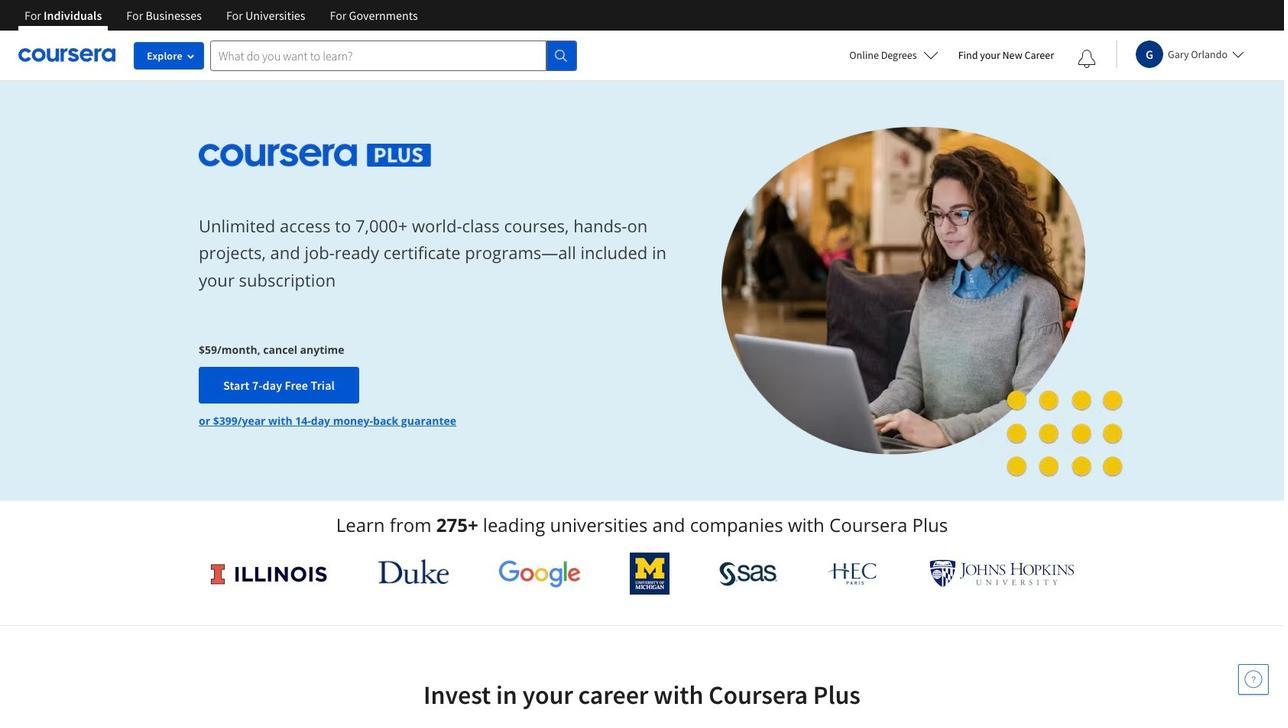 Task type: locate. For each thing, give the bounding box(es) containing it.
university of michigan image
[[630, 553, 670, 595]]

coursera image
[[18, 43, 115, 67]]

google image
[[498, 559, 581, 588]]

duke university image
[[378, 559, 449, 584]]

hec paris image
[[827, 558, 880, 589]]

What do you want to learn? text field
[[210, 40, 547, 71]]

help center image
[[1244, 670, 1263, 689]]

None search field
[[210, 40, 577, 71]]

coursera plus image
[[199, 143, 431, 166]]



Task type: vqa. For each thing, say whether or not it's contained in the screenshot.
Search Box
yes



Task type: describe. For each thing, give the bounding box(es) containing it.
johns hopkins university image
[[929, 559, 1075, 588]]

sas image
[[719, 561, 777, 586]]

banner navigation
[[12, 0, 430, 31]]

university of illinois at urbana-champaign image
[[209, 561, 329, 586]]



